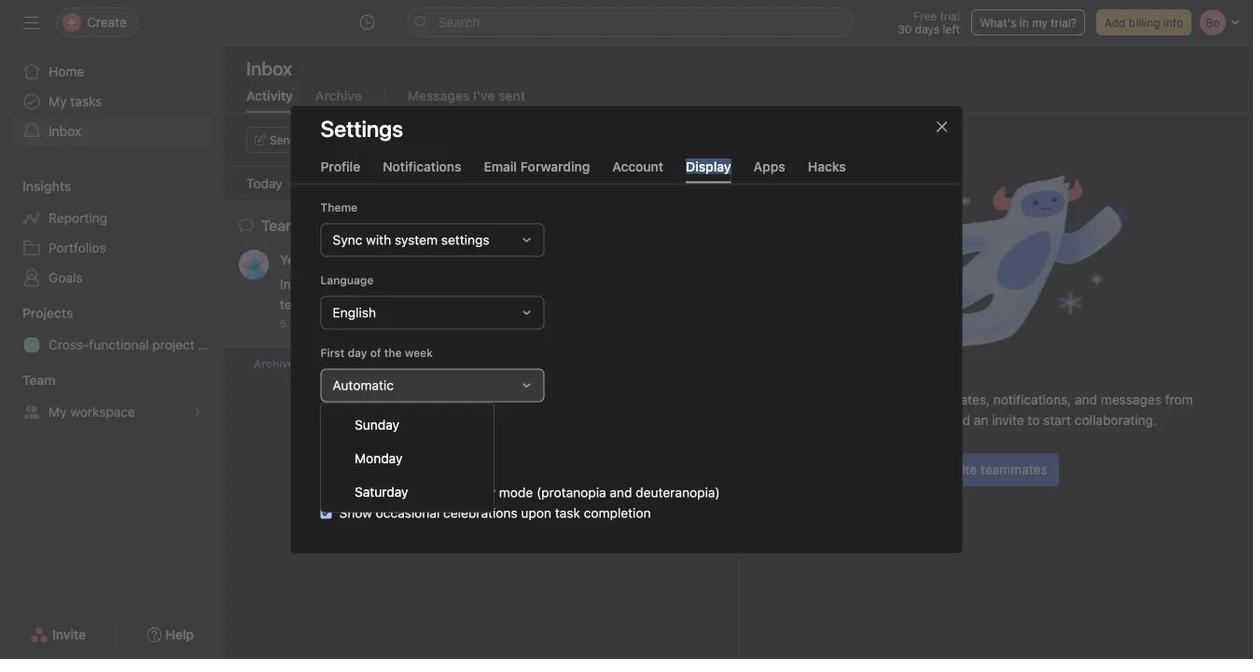 Task type: vqa. For each thing, say whether or not it's contained in the screenshot.
Awesome Dashboard for New Project
no



Task type: describe. For each thing, give the bounding box(es) containing it.
free trial 30 days left
[[898, 9, 960, 35]]

blind
[[417, 485, 447, 500]]

send inside yeti inbox is where you get updates, notifications, and messages from your teammates. send an invite to start collaborating. 5 minutes ago
[[354, 297, 385, 313]]

invite teammates button
[[933, 454, 1060, 487]]

theme
[[321, 201, 358, 214]]

numbers
[[430, 444, 483, 459]]

send message
[[270, 133, 347, 147]]

is inside inbox is where you get updates, notifications, and messages from your teammates. send an invite to start collaborating.
[[835, 392, 845, 408]]

left
[[943, 22, 960, 35]]

compact
[[383, 465, 436, 480]]

workspace
[[70, 405, 135, 420]]

first
[[321, 346, 345, 360]]

color
[[383, 485, 414, 500]]

in
[[1020, 16, 1029, 29]]

forwarding
[[520, 158, 590, 174]]

profile button
[[321, 158, 360, 183]]

send inside inbox is where you get updates, notifications, and messages from your teammates. send an invite to start collaborating.
[[940, 413, 971, 428]]

your inside yeti inbox is where you get updates, notifications, and messages from your teammates. send an invite to start collaborating. 5 minutes ago
[[678, 277, 704, 292]]

show occasional celebrations upon task completion
[[339, 506, 651, 521]]

start inside inbox is where you get updates, notifications, and messages from your teammates. send an invite to start collaborating.
[[1044, 413, 1071, 428]]

teams element
[[0, 364, 224, 431]]

global element
[[0, 46, 224, 158]]

to inside inbox is where you get updates, notifications, and messages from your teammates. send an invite to start collaborating.
[[1028, 413, 1040, 428]]

you inside yeti inbox is where you get updates, notifications, and messages from your teammates. send an invite to start collaborating. 5 minutes ago
[[370, 277, 392, 292]]

automatic
[[333, 378, 394, 393]]

monday link
[[321, 441, 494, 475]]

notifications
[[313, 357, 380, 371]]

my workspace link
[[11, 398, 213, 427]]

where inside yeti inbox is where you get updates, notifications, and messages from your teammates. send an invite to start collaborating. 5 minutes ago
[[330, 277, 366, 292]]

and inside show task row numbers enable compact mode enable color blind friendly mode (protanopia and deuteranopia)
[[610, 485, 632, 500]]

today
[[246, 176, 282, 191]]

is inside yeti inbox is where you get updates, notifications, and messages from your teammates. send an invite to start collaborating. 5 minutes ago
[[316, 277, 326, 292]]

saturday link
[[321, 475, 494, 509]]

apps
[[754, 158, 786, 174]]

show for show occasional celebrations upon task completion
[[339, 506, 372, 521]]

invite teammates
[[945, 462, 1048, 478]]

5
[[280, 317, 287, 330]]

2 enable from the top
[[339, 485, 380, 500]]

hacks button
[[808, 158, 846, 183]]

collaborating. inside inbox is where you get updates, notifications, and messages from your teammates. send an invite to start collaborating.
[[1075, 413, 1157, 428]]

sync with system settings button
[[321, 223, 545, 257]]

invite inside yeti inbox is where you get updates, notifications, and messages from your teammates. send an invite to start collaborating. 5 minutes ago
[[407, 297, 439, 313]]

home link
[[11, 57, 213, 87]]

insights element
[[0, 170, 224, 297]]

0 horizontal spatial mode
[[440, 465, 474, 480]]

first day of the week
[[321, 346, 433, 360]]

activity
[[246, 88, 293, 104]]

inbox is where you get updates, notifications, and messages from your teammates. send an invite to start collaborating.
[[799, 392, 1193, 428]]

add billing info
[[1105, 16, 1183, 29]]

from inside yeti inbox is where you get updates, notifications, and messages from your teammates. send an invite to start collaborating. 5 minutes ago
[[646, 277, 674, 292]]

goals
[[49, 270, 83, 286]]

work happen!
[[385, 217, 479, 235]]

row
[[405, 444, 427, 459]]

messages
[[408, 88, 470, 104]]

cross-functional project plan link
[[11, 330, 224, 360]]

email
[[484, 158, 517, 174]]

insights button
[[0, 177, 71, 196]]

Show occasional celebrations upon task completion checkbox
[[321, 508, 332, 519]]

what's in my trial?
[[980, 16, 1077, 29]]

and inside yeti inbox is where you get updates, notifications, and messages from your teammates. send an invite to start collaborating. 5 minutes ago
[[556, 277, 578, 292]]

get inside inbox is where you get updates, notifications, and messages from your teammates. send an invite to start collaborating.
[[914, 392, 934, 408]]

day
[[348, 346, 367, 360]]

i've
[[473, 88, 495, 104]]

reporting link
[[11, 203, 213, 233]]

yeti
[[280, 252, 303, 268]]

sent
[[499, 88, 525, 104]]

messages inside inbox is where you get updates, notifications, and messages from your teammates. send an invite to start collaborating.
[[1101, 392, 1162, 408]]

display button
[[686, 158, 731, 183]]

friendly
[[450, 485, 496, 500]]

updates, inside inbox is where you get updates, notifications, and messages from your teammates. send an invite to start collaborating.
[[938, 392, 990, 408]]

archive all notifications button
[[224, 348, 738, 380]]

profile
[[321, 158, 360, 174]]

notifications, inside yeti inbox is where you get updates, notifications, and messages from your teammates. send an invite to start collaborating. 5 minutes ago
[[475, 277, 552, 292]]

sync
[[333, 232, 363, 248]]

teammates. inside yeti inbox is where you get updates, notifications, and messages from your teammates. send an invite to start collaborating. 5 minutes ago
[[280, 297, 351, 313]]

display
[[686, 158, 731, 174]]

from inside inbox is where you get updates, notifications, and messages from your teammates. send an invite to start collaborating.
[[1165, 392, 1193, 408]]

inbox inside global element
[[49, 124, 81, 139]]

reporting
[[49, 210, 107, 226]]

options
[[377, 419, 418, 432]]

language
[[321, 274, 374, 287]]

search button
[[406, 7, 854, 37]]

tasks
[[70, 94, 102, 109]]

invite inside inbox is where you get updates, notifications, and messages from your teammates. send an invite to start collaborating.
[[992, 413, 1024, 428]]

my
[[1032, 16, 1048, 29]]

close image
[[935, 119, 950, 134]]

insights
[[22, 179, 71, 194]]

my tasks link
[[11, 87, 213, 117]]

monday
[[355, 451, 403, 466]]

my tasks
[[49, 94, 102, 109]]

my workspace
[[49, 405, 135, 420]]

start inside yeti inbox is where you get updates, notifications, and messages from your teammates. send an invite to start collaborating. 5 minutes ago
[[458, 297, 486, 313]]

with
[[366, 232, 391, 248]]

30
[[898, 22, 912, 35]]

settings
[[321, 115, 403, 142]]

what's in my trial? button
[[971, 9, 1085, 35]]

messages i've sent link
[[408, 88, 525, 113]]

teammates
[[981, 462, 1048, 478]]

cross-functional project plan
[[49, 337, 224, 353]]

of
[[370, 346, 381, 360]]

hacks
[[808, 158, 846, 174]]

week
[[405, 346, 433, 360]]

archive for archive all notifications
[[254, 357, 295, 371]]

trial
[[940, 9, 960, 22]]

add billing info button
[[1097, 9, 1192, 35]]

archive link
[[315, 88, 362, 113]]

hide sidebar image
[[24, 15, 39, 30]]

1 horizontal spatial mode
[[499, 485, 533, 500]]

teamwork
[[261, 217, 332, 235]]

completion
[[584, 506, 651, 521]]

yeti inbox is where you get updates, notifications, and messages from your teammates. send an invite to start collaborating. 5 minutes ago
[[280, 252, 708, 330]]



Task type: locate. For each thing, give the bounding box(es) containing it.
celebrations
[[443, 506, 518, 521]]

functional
[[89, 337, 149, 353]]

inbox link
[[11, 117, 213, 147]]

1 my from the top
[[49, 94, 67, 109]]

0 horizontal spatial get
[[395, 277, 415, 292]]

project
[[152, 337, 195, 353]]

1 horizontal spatial an
[[974, 413, 989, 428]]

apps button
[[754, 158, 786, 183]]

1 vertical spatial my
[[49, 405, 67, 420]]

1 vertical spatial task
[[555, 506, 580, 521]]

add
[[1105, 16, 1126, 29]]

1 horizontal spatial invite
[[945, 462, 977, 478]]

home
[[49, 64, 84, 79]]

0 vertical spatial archive
[[315, 88, 362, 104]]

invite
[[407, 297, 439, 313], [992, 413, 1024, 428]]

account
[[613, 158, 664, 174]]

an inside inbox is where you get updates, notifications, and messages from your teammates. send an invite to start collaborating.
[[974, 413, 989, 428]]

0 horizontal spatial send
[[270, 133, 297, 147]]

notifications, inside inbox is where you get updates, notifications, and messages from your teammates. send an invite to start collaborating.
[[994, 392, 1072, 408]]

show inside show task row numbers enable compact mode enable color blind friendly mode (protanopia and deuteranopia)
[[339, 444, 372, 459]]

start up archive all notifications 'button'
[[458, 297, 486, 313]]

0 horizontal spatial is
[[316, 277, 326, 292]]

2 horizontal spatial and
[[1075, 392, 1098, 408]]

0 vertical spatial collaborating.
[[489, 297, 572, 313]]

0 vertical spatial show
[[339, 444, 372, 459]]

1 horizontal spatial updates,
[[938, 392, 990, 408]]

1 horizontal spatial task
[[555, 506, 580, 521]]

1 show from the top
[[339, 444, 372, 459]]

trial?
[[1051, 16, 1077, 29]]

an
[[389, 297, 403, 313], [974, 413, 989, 428]]

system
[[395, 232, 438, 248]]

0 vertical spatial send
[[270, 133, 297, 147]]

0 vertical spatial is
[[316, 277, 326, 292]]

0 vertical spatial mode
[[440, 465, 474, 480]]

enable left color
[[339, 485, 380, 500]]

sync with system settings
[[333, 232, 490, 248]]

projects button
[[0, 304, 73, 323]]

notifications, up teammates
[[994, 392, 1072, 408]]

archive up settings at the top of page
[[315, 88, 362, 104]]

what's
[[980, 16, 1017, 29]]

task inside show task row numbers enable compact mode enable color blind friendly mode (protanopia and deuteranopia)
[[376, 444, 401, 459]]

1 vertical spatial your
[[835, 413, 862, 428]]

0 horizontal spatial and
[[556, 277, 578, 292]]

send up ago
[[354, 297, 385, 313]]

0 horizontal spatial archive
[[254, 357, 295, 371]]

0 vertical spatial teammates.
[[280, 297, 351, 313]]

sunday
[[355, 417, 399, 432]]

1 enable from the top
[[339, 465, 380, 480]]

messages
[[582, 277, 643, 292], [1101, 392, 1162, 408]]

invite inside invite button
[[52, 628, 86, 643]]

inbox inside inbox is where you get updates, notifications, and messages from your teammates. send an invite to start collaborating.
[[799, 392, 832, 408]]

and
[[556, 277, 578, 292], [1075, 392, 1098, 408], [610, 485, 632, 500]]

inbox
[[246, 57, 292, 79], [49, 124, 81, 139], [280, 277, 313, 292], [799, 392, 832, 408]]

1 vertical spatial to
[[1028, 413, 1040, 428]]

send inside "button"
[[270, 133, 297, 147]]

1 vertical spatial and
[[1075, 392, 1098, 408]]

1 vertical spatial notifications,
[[994, 392, 1072, 408]]

1 vertical spatial an
[[974, 413, 989, 428]]

my for my workspace
[[49, 405, 67, 420]]

1 horizontal spatial where
[[849, 392, 886, 408]]

inbox inside yeti inbox is where you get updates, notifications, and messages from your teammates. send an invite to start collaborating. 5 minutes ago
[[280, 277, 313, 292]]

0 horizontal spatial start
[[458, 297, 486, 313]]

archive inside 'button'
[[254, 357, 295, 371]]

archive
[[315, 88, 362, 104], [254, 357, 295, 371]]

0 horizontal spatial messages
[[582, 277, 643, 292]]

show down advanced
[[339, 444, 372, 459]]

1 vertical spatial teammates.
[[865, 413, 936, 428]]

show for show task row numbers enable compact mode enable color blind friendly mode (protanopia and deuteranopia)
[[339, 444, 372, 459]]

mode
[[440, 465, 474, 480], [499, 485, 533, 500]]

send up invite teammates
[[940, 413, 971, 428]]

your inside inbox is where you get updates, notifications, and messages from your teammates. send an invite to start collaborating.
[[835, 413, 862, 428]]

0 vertical spatial invite
[[407, 297, 439, 313]]

search list box
[[406, 7, 854, 37]]

1 vertical spatial where
[[849, 392, 886, 408]]

english
[[333, 305, 376, 320]]

archive left all
[[254, 357, 295, 371]]

1 horizontal spatial collaborating.
[[1075, 413, 1157, 428]]

1 vertical spatial messages
[[1101, 392, 1162, 408]]

1 vertical spatial start
[[1044, 413, 1071, 428]]

1 horizontal spatial and
[[610, 485, 632, 500]]

messages inside yeti inbox is where you get updates, notifications, and messages from your teammates. send an invite to start collaborating. 5 minutes ago
[[582, 277, 643, 292]]

teamwork makes work happen!
[[261, 217, 479, 235]]

0 horizontal spatial invite
[[407, 297, 439, 313]]

you inside inbox is where you get updates, notifications, and messages from your teammates. send an invite to start collaborating.
[[889, 392, 911, 408]]

info
[[1164, 16, 1183, 29]]

get
[[395, 277, 415, 292], [914, 392, 934, 408]]

message
[[300, 133, 347, 147]]

1 horizontal spatial you
[[889, 392, 911, 408]]

invite button
[[18, 619, 98, 652]]

1 horizontal spatial your
[[835, 413, 862, 428]]

2 my from the top
[[49, 405, 67, 420]]

0 horizontal spatial invite
[[52, 628, 86, 643]]

free
[[914, 9, 937, 22]]

to down sync with system settings dropdown button
[[442, 297, 455, 313]]

to inside yeti inbox is where you get updates, notifications, and messages from your teammates. send an invite to start collaborating. 5 minutes ago
[[442, 297, 455, 313]]

automatic button
[[321, 369, 545, 402]]

updates, up english "dropdown button"
[[418, 277, 471, 292]]

1 horizontal spatial get
[[914, 392, 934, 408]]

0 horizontal spatial task
[[376, 444, 401, 459]]

send left message
[[270, 133, 297, 147]]

0 vertical spatial and
[[556, 277, 578, 292]]

to up teammates
[[1028, 413, 1040, 428]]

0 vertical spatial my
[[49, 94, 67, 109]]

updates,
[[418, 277, 471, 292], [938, 392, 990, 408]]

0 horizontal spatial collaborating.
[[489, 297, 572, 313]]

0 vertical spatial get
[[395, 277, 415, 292]]

show
[[339, 444, 372, 459], [339, 506, 372, 521]]

to
[[442, 297, 455, 313], [1028, 413, 1040, 428]]

and inside inbox is where you get updates, notifications, and messages from your teammates. send an invite to start collaborating.
[[1075, 392, 1098, 408]]

an up invite teammates
[[974, 413, 989, 428]]

0 vertical spatial from
[[646, 277, 674, 292]]

1 vertical spatial collaborating.
[[1075, 413, 1157, 428]]

1 horizontal spatial teammates.
[[865, 413, 936, 428]]

2 show from the top
[[339, 506, 372, 521]]

archive for archive
[[315, 88, 362, 104]]

portfolios
[[49, 240, 106, 256]]

my inside teams element
[[49, 405, 67, 420]]

0 vertical spatial notifications,
[[475, 277, 552, 292]]

0 vertical spatial to
[[442, 297, 455, 313]]

0 vertical spatial start
[[458, 297, 486, 313]]

1 vertical spatial send
[[354, 297, 385, 313]]

0 horizontal spatial your
[[678, 277, 704, 292]]

1 horizontal spatial is
[[835, 392, 845, 408]]

deuteranopia)
[[636, 485, 720, 500]]

updates, inside yeti inbox is where you get updates, notifications, and messages from your teammates. send an invite to start collaborating. 5 minutes ago
[[418, 277, 471, 292]]

1 vertical spatial is
[[835, 392, 845, 408]]

0 vertical spatial updates,
[[418, 277, 471, 292]]

projects element
[[0, 297, 224, 364]]

invite inside invite teammates button
[[945, 462, 977, 478]]

invite for invite teammates
[[945, 462, 977, 478]]

archive all notifications
[[254, 357, 380, 371]]

0 horizontal spatial teammates.
[[280, 297, 351, 313]]

where inside inbox is where you get updates, notifications, and messages from your teammates. send an invite to start collaborating.
[[849, 392, 886, 408]]

updates, up invite teammates
[[938, 392, 990, 408]]

2 vertical spatial send
[[940, 413, 971, 428]]

send
[[270, 133, 297, 147], [354, 297, 385, 313], [940, 413, 971, 428]]

your
[[678, 277, 704, 292], [835, 413, 862, 428]]

my for my tasks
[[49, 94, 67, 109]]

2 vertical spatial and
[[610, 485, 632, 500]]

collaborating.
[[489, 297, 572, 313], [1075, 413, 1157, 428]]

mode up upon
[[499, 485, 533, 500]]

email forwarding button
[[484, 158, 590, 183]]

1 horizontal spatial archive
[[315, 88, 362, 104]]

1 vertical spatial enable
[[339, 485, 380, 500]]

upon
[[521, 506, 552, 521]]

my inside global element
[[49, 94, 67, 109]]

0 vertical spatial an
[[389, 297, 403, 313]]

1 horizontal spatial messages
[[1101, 392, 1162, 408]]

1 horizontal spatial to
[[1028, 413, 1040, 428]]

task down (protanopia
[[555, 506, 580, 521]]

teammates. inside inbox is where you get updates, notifications, and messages from your teammates. send an invite to start collaborating.
[[865, 413, 936, 428]]

(protanopia
[[537, 485, 606, 500]]

0 horizontal spatial an
[[389, 297, 403, 313]]

occasional
[[376, 506, 440, 521]]

mode down numbers
[[440, 465, 474, 480]]

english button
[[321, 296, 545, 330]]

get inside yeti inbox is where you get updates, notifications, and messages from your teammates. send an invite to start collaborating. 5 minutes ago
[[395, 277, 415, 292]]

send message button
[[246, 127, 355, 153]]

0 vertical spatial your
[[678, 277, 704, 292]]

all
[[298, 357, 310, 371]]

start up teammates
[[1044, 413, 1071, 428]]

an right english
[[389, 297, 403, 313]]

minutes
[[290, 317, 332, 330]]

activity link
[[246, 88, 293, 113]]

invite up week
[[407, 297, 439, 313]]

makes
[[336, 217, 381, 235]]

0 horizontal spatial from
[[646, 277, 674, 292]]

2 horizontal spatial send
[[940, 413, 971, 428]]

settings
[[441, 232, 490, 248]]

1 horizontal spatial send
[[354, 297, 385, 313]]

0 horizontal spatial to
[[442, 297, 455, 313]]

invite
[[945, 462, 977, 478], [52, 628, 86, 643]]

enable up saturday
[[339, 465, 380, 480]]

teammates.
[[280, 297, 351, 313], [865, 413, 936, 428]]

0 horizontal spatial notifications,
[[475, 277, 552, 292]]

notifications
[[383, 158, 461, 174]]

team
[[22, 373, 56, 388]]

task left row on the left of page
[[376, 444, 401, 459]]

is
[[316, 277, 326, 292], [835, 392, 845, 408]]

0 horizontal spatial you
[[370, 277, 392, 292]]

messages i've sent
[[408, 88, 525, 104]]

1 vertical spatial you
[[889, 392, 911, 408]]

1 vertical spatial updates,
[[938, 392, 990, 408]]

invite for invite
[[52, 628, 86, 643]]

my down team
[[49, 405, 67, 420]]

1 vertical spatial invite
[[52, 628, 86, 643]]

1 vertical spatial invite
[[992, 413, 1024, 428]]

invite up teammates
[[992, 413, 1024, 428]]

0 vertical spatial you
[[370, 277, 392, 292]]

1 vertical spatial get
[[914, 392, 934, 408]]

1 horizontal spatial start
[[1044, 413, 1071, 428]]

1 vertical spatial show
[[339, 506, 372, 521]]

1 horizontal spatial from
[[1165, 392, 1193, 408]]

plan
[[198, 337, 224, 353]]

saturday
[[355, 484, 408, 500]]

1 vertical spatial mode
[[499, 485, 533, 500]]

0 vertical spatial where
[[330, 277, 366, 292]]

show right the show occasional celebrations upon task completion checkbox
[[339, 506, 372, 521]]

account button
[[613, 158, 664, 183]]

1 horizontal spatial invite
[[992, 413, 1024, 428]]

my left tasks
[[49, 94, 67, 109]]

collaborating. inside yeti inbox is where you get updates, notifications, and messages from your teammates. send an invite to start collaborating. 5 minutes ago
[[489, 297, 572, 313]]

show task row numbers enable compact mode enable color blind friendly mode (protanopia and deuteranopia)
[[339, 444, 720, 500]]

0 horizontal spatial updates,
[[418, 277, 471, 292]]

advanced
[[321, 419, 374, 432]]

0 horizontal spatial where
[[330, 277, 366, 292]]

email forwarding
[[484, 158, 590, 174]]

team button
[[0, 371, 56, 390]]

0 vertical spatial task
[[376, 444, 401, 459]]

1 horizontal spatial notifications,
[[994, 392, 1072, 408]]

notifications, down settings
[[475, 277, 552, 292]]

0 vertical spatial messages
[[582, 277, 643, 292]]

1 vertical spatial archive
[[254, 357, 295, 371]]

0 vertical spatial invite
[[945, 462, 977, 478]]

1 vertical spatial from
[[1165, 392, 1193, 408]]

portfolios link
[[11, 233, 213, 263]]

sunday link
[[321, 408, 494, 441]]

where
[[330, 277, 366, 292], [849, 392, 886, 408]]

0 vertical spatial enable
[[339, 465, 380, 480]]

an inside yeti inbox is where you get updates, notifications, and messages from your teammates. send an invite to start collaborating. 5 minutes ago
[[389, 297, 403, 313]]



